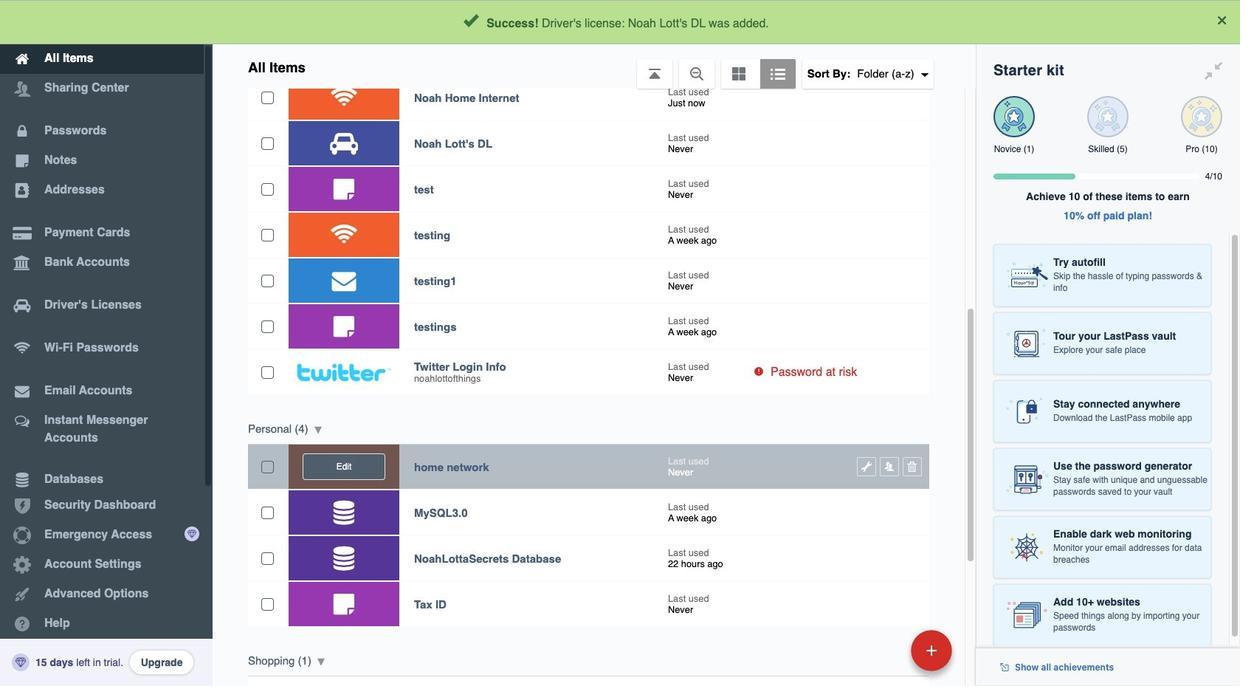 Task type: vqa. For each thing, say whether or not it's contained in the screenshot.
the New item navigation
yes



Task type: locate. For each thing, give the bounding box(es) containing it.
new item element
[[810, 629, 958, 671]]

alert
[[0, 0, 1241, 44]]

Search search field
[[356, 6, 946, 38]]

main navigation navigation
[[0, 0, 213, 686]]

vault options navigation
[[213, 44, 976, 89]]



Task type: describe. For each thing, give the bounding box(es) containing it.
new item navigation
[[810, 626, 962, 686]]

search my vault text field
[[356, 6, 946, 38]]



